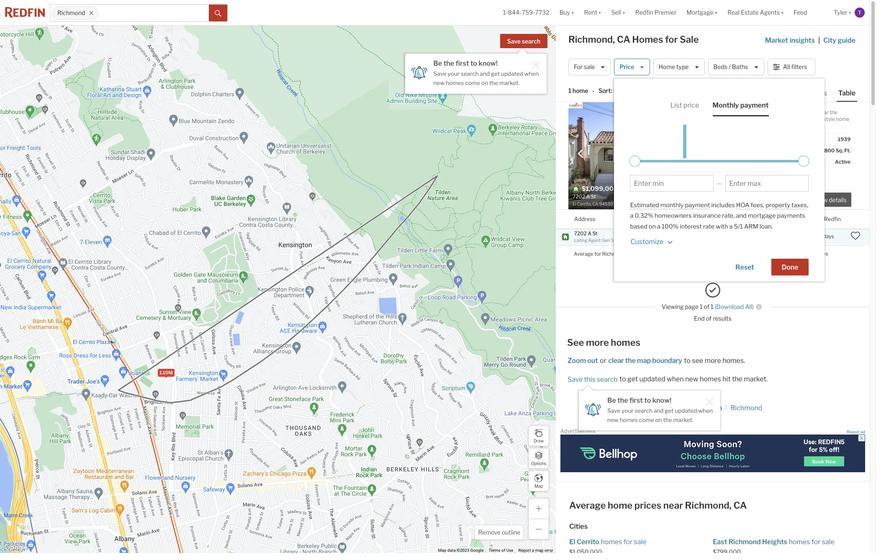Task type: vqa. For each thing, say whether or not it's contained in the screenshot.
The Home Type
yes



Task type: locate. For each thing, give the bounding box(es) containing it.
▾ for sell ▾
[[623, 9, 626, 16]]

report inside report ad "button"
[[847, 430, 860, 434]]

$/sq.ft.
[[790, 215, 809, 222]]

a left 0.32
[[631, 212, 634, 220]]

home type button
[[654, 59, 705, 75]]

all
[[783, 63, 791, 71]]

sale inside button
[[584, 63, 595, 71]]

1 vertical spatial report
[[519, 548, 531, 553]]

ft.
[[845, 147, 851, 154]]

baths right /
[[732, 63, 748, 71]]

east
[[713, 538, 728, 546]]

844-
[[508, 9, 522, 16]]

price
[[620, 63, 635, 71], [664, 215, 677, 222]]

1 vertical spatial beds
[[713, 215, 726, 222]]

0 vertical spatial be
[[434, 59, 442, 67]]

1 vertical spatial on
[[649, 223, 656, 230]]

updated down to get updated when new homes hit the market.
[[675, 407, 697, 414]]

1 vertical spatial %
[[673, 223, 679, 230]]

beds up 100 % interest rate with a 5/1 arm loan.
[[713, 215, 726, 222]]

1 vertical spatial map
[[536, 548, 544, 553]]

redfin right on
[[825, 215, 841, 222]]

1 inside 1 home • sort : recommended
[[569, 87, 572, 94]]

1
[[569, 87, 572, 94], [700, 303, 703, 310], [711, 303, 714, 310]]

price button up recommended
[[615, 59, 650, 75]]

2 vertical spatial new
[[608, 417, 619, 423]]

a left 100
[[658, 223, 661, 230]]

2 , from the left
[[807, 201, 809, 209]]

ca left 'homes'
[[617, 34, 631, 45]]

0 vertical spatial richmond,
[[569, 34, 615, 45]]

average
[[574, 251, 594, 257], [570, 500, 606, 511]]

days right '21'
[[818, 251, 829, 257]]

sq.
[[836, 147, 844, 154]]

▾ for tyler ▾
[[849, 9, 852, 16]]

4 ▾ from the left
[[715, 9, 718, 16]]

out
[[588, 357, 598, 365]]

1 vertical spatial hoa
[[737, 201, 750, 209]]

prices
[[635, 500, 662, 511]]

report for report a map error
[[519, 548, 531, 553]]

redfin link
[[664, 404, 684, 412]]

hoa up baths button
[[737, 201, 750, 209]]

1 vertical spatial when
[[667, 375, 684, 383]]

0 vertical spatial be the first to know!
[[434, 59, 498, 67]]

be the first to know!
[[434, 59, 498, 67], [608, 397, 672, 405]]

0 vertical spatial on
[[482, 79, 488, 86]]

, inside , a
[[807, 201, 809, 209]]

1 horizontal spatial come
[[639, 417, 654, 423]]

home for 1 home • sort : recommended
[[573, 87, 589, 94]]

1 horizontal spatial new
[[608, 417, 619, 423]]

sale
[[584, 63, 595, 71], [634, 538, 647, 546], [822, 538, 835, 546]]

map left boundary
[[637, 357, 651, 365]]

0 vertical spatial first
[[456, 59, 469, 67]]

average up cities
[[570, 500, 606, 511]]

of inside nestled at the end of a tranquil cul-de-sac near the albany border, this charming mediterranean-style home exudes vintag...
[[764, 109, 769, 116]]

▾ right agents
[[781, 9, 784, 16]]

more right see at the bottom right of page
[[705, 357, 721, 365]]

0.32
[[635, 212, 648, 220]]

interest
[[680, 223, 702, 230]]

redfin left california
[[664, 404, 684, 412]]

more up out
[[586, 337, 609, 348]]

updated
[[501, 70, 523, 77], [640, 375, 666, 383], [675, 407, 697, 414]]

1 vertical spatial richmond,
[[685, 500, 732, 511]]

0 vertical spatial price button
[[615, 59, 650, 75]]

favorite this home image left x-out this home icon
[[719, 195, 729, 205]]

▾ for mortgage ▾
[[715, 9, 718, 16]]

heading
[[573, 185, 641, 207]]

▾ right mortgage on the top right
[[715, 9, 718, 16]]

remove outline button
[[476, 526, 524, 540]]

redfin left premier
[[636, 9, 654, 16]]

be the first to know! dialog
[[405, 49, 547, 94], [579, 386, 721, 431]]

photo of 7202 a st, el cerrito, ca 94530 image
[[569, 102, 713, 209]]

2 horizontal spatial when
[[699, 407, 713, 414]]

baths inside button
[[732, 63, 748, 71]]

maximum price slider
[[799, 156, 810, 167]]

california
[[693, 404, 723, 412]]

0 horizontal spatial ,
[[764, 201, 765, 209]]

list
[[671, 101, 682, 109]]

see
[[692, 357, 704, 365]]

richmond, up cities heading
[[685, 500, 732, 511]]

0 vertical spatial average
[[574, 251, 594, 257]]

favorite this home image
[[719, 195, 729, 205], [851, 231, 861, 241]]

, up mortgage
[[764, 201, 765, 209]]

feed
[[794, 9, 808, 16]]

sell ▾
[[612, 9, 626, 16]]

home inside nestled at the end of a tranquil cul-de-sac near the albany border, this charming mediterranean-style home exudes vintag...
[[836, 116, 850, 122]]

when for right the be the first to know! dialog
[[699, 407, 713, 414]]

1 vertical spatial map
[[438, 548, 447, 553]]

report a map error link
[[519, 548, 554, 553]]

estate
[[741, 9, 759, 16]]

home left •
[[573, 87, 589, 94]]

richmond left remove richmond image
[[57, 9, 85, 16]]

report right use
[[519, 548, 531, 553]]

, left view
[[807, 201, 809, 209]]

customize
[[631, 238, 664, 246]]

baths up 5/1
[[735, 215, 749, 222]]

a inside % homeowners insurance rate, and mortgage payments based on a
[[658, 223, 661, 230]]

hoa inside dialog
[[737, 201, 750, 209]]

your
[[448, 70, 460, 77], [622, 407, 634, 414]]

0 horizontal spatial more
[[586, 337, 609, 348]]

near up style on the right top
[[818, 109, 829, 116]]

map down options
[[535, 484, 543, 489]]

map left error
[[536, 548, 544, 553]]

2 vertical spatial home
[[608, 500, 633, 511]]

days right 20
[[824, 233, 835, 240]]

search inside button
[[522, 38, 541, 45]]

when for the leftmost the be the first to know! dialog
[[525, 70, 539, 77]]

1 up end of results
[[711, 303, 714, 310]]

1 horizontal spatial be the first to know!
[[608, 397, 672, 405]]

0 vertical spatial ca
[[617, 34, 631, 45]]

richmond, down rent ▾ dropdown button
[[569, 34, 615, 45]]

1 horizontal spatial save your search and get updated when new homes come on the market.
[[608, 407, 713, 423]]

el
[[626, 233, 632, 240]]

0 horizontal spatial report
[[519, 548, 531, 553]]

2 horizontal spatial sale
[[822, 538, 835, 546]]

1 horizontal spatial favorite this home image
[[851, 231, 861, 241]]

location button
[[626, 210, 648, 229]]

arm
[[745, 223, 759, 230]]

average down listing
[[574, 251, 594, 257]]

% down estimated
[[648, 212, 654, 220]]

a inside , a
[[631, 212, 634, 220]]

updated down save search
[[501, 70, 523, 77]]

1.10m
[[160, 370, 173, 376]]

0 horizontal spatial richmond,
[[569, 34, 615, 45]]

mortgage ▾ button
[[682, 0, 723, 25]]

2 vertical spatial on
[[656, 417, 662, 423]]

options button
[[529, 448, 549, 469]]

price up recommended
[[620, 63, 635, 71]]

price up 100
[[664, 215, 677, 222]]

map for map
[[535, 484, 543, 489]]

2 vertical spatial updated
[[675, 407, 697, 414]]

report for report ad
[[847, 430, 860, 434]]

1 horizontal spatial know!
[[653, 397, 672, 405]]

0 horizontal spatial sale
[[584, 63, 595, 71]]

for
[[574, 63, 583, 71]]

buy
[[560, 9, 570, 16]]

▾ right rent
[[599, 9, 602, 16]]

—
[[717, 180, 722, 187]]

1 vertical spatial know!
[[653, 397, 672, 405]]

when
[[525, 70, 539, 77], [667, 375, 684, 383], [699, 407, 713, 414]]

4
[[661, 185, 666, 193]]

when down save search
[[525, 70, 539, 77]]

payment up border,
[[741, 101, 769, 109]]

1 horizontal spatial map
[[637, 357, 651, 365]]

1 horizontal spatial ,
[[807, 201, 809, 209]]

0 vertical spatial come
[[465, 79, 480, 86]]

draw
[[534, 438, 544, 443]]

1 horizontal spatial more
[[705, 357, 721, 365]]

on inside % homeowners insurance rate, and mortgage payments based on a
[[649, 223, 656, 230]]

home for average home prices near richmond, ca
[[608, 500, 633, 511]]

1 , from the left
[[764, 201, 765, 209]]

1 horizontal spatial price
[[664, 215, 677, 222]]

1 left •
[[569, 87, 572, 94]]

1 vertical spatial first
[[630, 397, 643, 405]]

0 vertical spatial payment
[[741, 101, 769, 109]]

0 horizontal spatial ca
[[617, 34, 631, 45]]

0 horizontal spatial price
[[620, 63, 635, 71]]

0 horizontal spatial price button
[[615, 59, 650, 75]]

2 vertical spatial and
[[654, 407, 664, 414]]

0 vertical spatial get
[[491, 70, 500, 77]]

2 horizontal spatial updated
[[675, 407, 697, 414]]

richmond down hit
[[731, 404, 763, 412]]

google image
[[2, 542, 30, 553]]

updated down zoom out or clear the map boundary to see more homes. on the bottom
[[640, 375, 666, 383]]

on
[[816, 215, 823, 222]]

favorite this home image right '20 days'
[[851, 231, 861, 241]]

1 vertical spatial days
[[818, 251, 829, 257]]

remove outline
[[478, 529, 521, 536]]

lot
[[796, 147, 804, 154]]

homeowners
[[655, 212, 692, 220]]

Enter min text field
[[634, 180, 710, 188]]

2.5
[[676, 185, 685, 193]]

with
[[716, 223, 728, 230]]

report ad button
[[847, 430, 866, 436]]

1 horizontal spatial price button
[[664, 210, 677, 229]]

based
[[631, 223, 648, 230]]

average for average home prices near richmond, ca
[[570, 500, 606, 511]]

map inside button
[[535, 484, 543, 489]]

or
[[600, 357, 607, 365]]

exudes
[[720, 123, 737, 129]]

payment
[[741, 101, 769, 109], [685, 201, 710, 209]]

0 vertical spatial near
[[818, 109, 829, 116]]

▾ right sell
[[623, 9, 626, 16]]

0 vertical spatial beds
[[714, 63, 728, 71]]

0 horizontal spatial hoa
[[720, 159, 731, 165]]

boundary
[[653, 357, 683, 365]]

of
[[764, 109, 769, 116], [704, 303, 710, 310], [706, 315, 712, 322], [502, 548, 506, 553]]

x-out this home image
[[736, 195, 746, 205]]

▾ for buy ▾
[[572, 9, 574, 16]]

1 vertical spatial average
[[570, 500, 606, 511]]

a up charming
[[770, 109, 773, 116]]

sq.ft.
[[756, 215, 770, 222]]

0 horizontal spatial first
[[456, 59, 469, 67]]

0 vertical spatial redfin
[[636, 9, 654, 16]]

1 horizontal spatial your
[[622, 407, 634, 414]]

estimated monthly payment includes hoa fees , property taxes
[[631, 201, 807, 209]]

favorite button checkbox
[[697, 104, 711, 119]]

1 vertical spatial and
[[736, 212, 747, 220]]

map left data
[[438, 548, 447, 553]]

previous button image
[[577, 149, 585, 158]]

ca up cities heading
[[734, 500, 747, 511]]

richmond right the east
[[729, 538, 761, 546]]

cerrito
[[577, 538, 600, 546]]

home left prices at the right bottom of the page
[[608, 500, 633, 511]]

report left the ad
[[847, 430, 860, 434]]

advertisement
[[561, 428, 596, 434]]

outline
[[502, 529, 521, 536]]

home right style on the right top
[[836, 116, 850, 122]]

0 vertical spatial report
[[847, 430, 860, 434]]

▾ right buy
[[572, 9, 574, 16]]

1 ▾ from the left
[[572, 9, 574, 16]]

0 vertical spatial %
[[648, 212, 654, 220]]

near right prices at the right bottom of the page
[[664, 500, 683, 511]]

0 vertical spatial be the first to know! dialog
[[405, 49, 547, 94]]

tyler
[[834, 9, 848, 16]]

premier
[[655, 9, 677, 16]]

beds inside button
[[714, 63, 728, 71]]

0 horizontal spatial map
[[438, 548, 447, 553]]

0 horizontal spatial favorite this home image
[[719, 195, 729, 205]]

0 vertical spatial when
[[525, 70, 539, 77]]

get for the leftmost the be the first to know! dialog
[[491, 70, 500, 77]]

0 vertical spatial home
[[573, 87, 589, 94]]

when down boundary
[[667, 375, 684, 383]]

ad region
[[561, 435, 866, 473]]

when right the redfin link
[[699, 407, 713, 414]]

view details button
[[810, 193, 852, 207]]

terms of use
[[489, 548, 514, 553]]

zoom out button
[[567, 357, 599, 365]]

2 horizontal spatial get
[[665, 407, 674, 414]]

1 vertical spatial come
[[639, 417, 654, 423]]

▾ right tyler
[[849, 9, 852, 16]]

de-
[[801, 109, 809, 116]]

baths button
[[735, 210, 749, 229]]

1 vertical spatial get
[[628, 375, 638, 383]]

this down out
[[584, 376, 596, 383]]

0 vertical spatial your
[[448, 70, 460, 77]]

beds left /
[[714, 63, 728, 71]]

1 right page
[[700, 303, 703, 310]]

0 horizontal spatial market.
[[500, 79, 520, 86]]

days for 21 days
[[818, 251, 829, 257]]

dialog
[[615, 79, 825, 281]]

reset
[[736, 263, 755, 271]]

1 vertical spatial be the first to know! dialog
[[579, 386, 721, 431]]

page
[[685, 303, 699, 310]]

3 ▾ from the left
[[623, 9, 626, 16]]

▾ for rent ▾
[[599, 9, 602, 16]]

3,800
[[820, 147, 835, 154]]

2 horizontal spatial home
[[836, 116, 850, 122]]

address button
[[575, 210, 596, 229]]

price button
[[615, 59, 650, 75], [664, 210, 677, 229]]

and inside % homeowners insurance rate, and mortgage payments based on a
[[736, 212, 747, 220]]

this down end
[[755, 116, 763, 122]]

hit
[[723, 375, 731, 383]]

home inside 1 home • sort : recommended
[[573, 87, 589, 94]]

0 horizontal spatial be the first to know!
[[434, 59, 498, 67]]

6 ▾ from the left
[[849, 9, 852, 16]]

redfin for redfin premier
[[636, 9, 654, 16]]

0 horizontal spatial home
[[573, 87, 589, 94]]

% up $1,099,000
[[673, 223, 679, 230]]

el cerrito homes for sale
[[570, 538, 647, 546]]

tyler ▾
[[834, 9, 852, 16]]

1 vertical spatial be
[[608, 397, 616, 405]]

2 vertical spatial get
[[665, 407, 674, 414]]

payment up insurance on the top right of page
[[685, 201, 710, 209]]

1 horizontal spatial ca
[[734, 500, 747, 511]]

0 horizontal spatial updated
[[501, 70, 523, 77]]

1 horizontal spatial payment
[[741, 101, 769, 109]]

1 home • sort : recommended
[[569, 87, 656, 95]]

loan.
[[760, 223, 773, 230]]

0 vertical spatial and
[[480, 70, 490, 77]]

0 horizontal spatial get
[[491, 70, 500, 77]]

1 vertical spatial price
[[664, 215, 677, 222]]

on for right the be the first to know! dialog
[[656, 417, 662, 423]]

7732
[[535, 9, 550, 16]]

1 vertical spatial this
[[584, 376, 596, 383]]

get for right the be the first to know! dialog
[[665, 407, 674, 414]]

for left sale
[[666, 34, 678, 45]]

5 ▾ from the left
[[781, 9, 784, 16]]

property
[[766, 201, 791, 209]]

richmond,
[[569, 34, 615, 45], [685, 500, 732, 511]]

heights
[[763, 538, 788, 546]]

hoa up —
[[720, 159, 731, 165]]

more
[[586, 337, 609, 348], [705, 357, 721, 365]]

east richmond heights homes for sale
[[713, 538, 835, 546]]

price button down monthly
[[664, 210, 677, 229]]

dialog containing list price
[[615, 79, 825, 281]]

see more homes
[[567, 337, 641, 348]]

2 ▾ from the left
[[599, 9, 602, 16]]

save inside button
[[507, 38, 521, 45]]

a
[[588, 230, 592, 236]]

1 horizontal spatial market.
[[674, 417, 694, 423]]

None search field
[[99, 5, 209, 21]]



Task type: describe. For each thing, give the bounding box(es) containing it.
0 horizontal spatial new
[[434, 79, 445, 86]]

nestled at the end of a tranquil cul-de-sac near the albany border, this charming mediterranean-style home exudes vintag...
[[720, 109, 850, 129]]

sell ▾ button
[[612, 0, 626, 25]]

albany
[[720, 116, 736, 122]]

|
[[819, 36, 820, 44]]

be for the leftmost the be the first to know! dialog
[[434, 59, 442, 67]]

style
[[824, 116, 835, 122]]

fees
[[751, 201, 764, 209]]

monthly payment element
[[713, 95, 769, 116]]

list price
[[671, 101, 700, 109]]

terms
[[489, 548, 501, 553]]

beds / baths
[[714, 63, 748, 71]]

photos button
[[803, 89, 837, 101]]

sell
[[612, 9, 622, 16]]

view details
[[815, 197, 847, 204]]

user photo image
[[855, 8, 865, 18]]

0 vertical spatial map
[[637, 357, 651, 365]]

monthly
[[713, 101, 739, 109]]

for down the agent:
[[595, 251, 602, 257]]

beds button
[[713, 210, 726, 229]]

first for right the be the first to know! dialog
[[630, 397, 643, 405]]

1 horizontal spatial %
[[673, 223, 679, 230]]

1 horizontal spatial when
[[667, 375, 684, 383]]

1 horizontal spatial 1
[[700, 303, 703, 310]]

7202
[[575, 230, 587, 236]]

(download all) link
[[715, 303, 754, 310]]

1 vertical spatial payment
[[685, 201, 710, 209]]

at
[[739, 109, 744, 116]]

favorite button image
[[697, 104, 711, 119]]

ad
[[861, 430, 866, 434]]

1 horizontal spatial richmond,
[[685, 500, 732, 511]]

1-844-759-7732 link
[[503, 9, 550, 16]]

all)
[[746, 303, 754, 310]]

1 horizontal spatial get
[[628, 375, 638, 383]]

mortgage ▾
[[687, 9, 718, 16]]

sq.ft. button
[[756, 210, 770, 229]]

1-
[[503, 9, 508, 16]]

days for 20 days
[[824, 233, 835, 240]]

insights
[[790, 36, 815, 44]]

taxes
[[792, 201, 807, 209]]

0 vertical spatial updated
[[501, 70, 523, 77]]

first for the leftmost the be the first to know! dialog
[[456, 59, 469, 67]]

zoom out or clear the map boundary to see more homes.
[[568, 357, 746, 365]]

customize button
[[631, 232, 676, 249]]

recommended button
[[613, 87, 663, 95]]

1 horizontal spatial and
[[654, 407, 664, 414]]

list price element
[[671, 95, 700, 116]]

0 horizontal spatial be the first to know! dialog
[[405, 49, 547, 94]]

2 vertical spatial market.
[[674, 417, 694, 423]]

table
[[839, 89, 856, 97]]

1 vertical spatial market.
[[744, 375, 768, 383]]

2 horizontal spatial 1
[[711, 303, 714, 310]]

1 vertical spatial ca
[[734, 500, 747, 511]]

1 vertical spatial your
[[622, 407, 634, 414]]

map region
[[0, 0, 641, 553]]

report ad
[[847, 430, 866, 434]]

on for the leftmost the be the first to know! dialog
[[482, 79, 488, 86]]

0 horizontal spatial map
[[536, 548, 544, 553]]

0 horizontal spatial your
[[448, 70, 460, 77]]

a inside nestled at the end of a tranquil cul-de-sac near the albany border, this charming mediterranean-style home exudes vintag...
[[770, 109, 773, 116]]

nestled
[[720, 109, 738, 116]]

save this search button
[[567, 376, 618, 383]]

1 vertical spatial save your search and get updated when new homes come on the market.
[[608, 407, 713, 423]]

city guide link
[[824, 36, 858, 46]]

submit search image
[[215, 10, 222, 17]]

minimum price slider
[[630, 156, 641, 167]]

done button
[[772, 259, 809, 276]]

remove richmond image
[[89, 10, 94, 15]]

all filters
[[783, 63, 808, 71]]

% inside % homeowners insurance rate, and mortgage payments based on a
[[648, 212, 654, 220]]

this inside nestled at the end of a tranquil cul-de-sac near the albany border, this charming mediterranean-style home exudes vintag...
[[755, 116, 763, 122]]

el
[[570, 538, 576, 546]]

lot size
[[796, 147, 815, 154]]

beds for beds
[[713, 215, 726, 222]]

city
[[824, 36, 837, 44]]

homes
[[633, 34, 664, 45]]

0 vertical spatial market.
[[500, 79, 520, 86]]

1 horizontal spatial sale
[[634, 538, 647, 546]]

20 days
[[816, 233, 835, 240]]

draw button
[[529, 426, 549, 446]]

terms of use link
[[489, 548, 514, 553]]

type
[[677, 63, 689, 71]]

1 horizontal spatial updated
[[640, 375, 666, 383]]

0 horizontal spatial know!
[[479, 59, 498, 67]]

cities heading
[[570, 522, 857, 531]]

see
[[567, 337, 584, 348]]

1 vertical spatial favorite this home image
[[851, 231, 861, 241]]

map for map data ©2023 google
[[438, 548, 447, 553]]

results
[[713, 315, 732, 322]]

redfin for redfin
[[664, 404, 684, 412]]

•
[[593, 88, 595, 95]]

stern
[[611, 238, 622, 243]]

1 vertical spatial price button
[[664, 210, 677, 229]]

0 vertical spatial save your search and get updated when new homes come on the market.
[[434, 70, 539, 86]]

0 vertical spatial hoa
[[720, 159, 731, 165]]

be for right the be the first to know! dialog
[[608, 397, 616, 405]]

for right the heights
[[812, 538, 821, 546]]

for right cerrito
[[624, 538, 633, 546]]

0 horizontal spatial near
[[664, 500, 683, 511]]

(download
[[715, 303, 744, 310]]

0 horizontal spatial come
[[465, 79, 480, 86]]

home
[[659, 63, 676, 71]]

charming
[[764, 116, 786, 122]]

price
[[684, 101, 700, 109]]

©2023
[[457, 548, 470, 553]]

market insights link
[[766, 27, 815, 46]]

0 horizontal spatial this
[[584, 376, 596, 383]]

rent ▾ button
[[579, 0, 607, 25]]

0 vertical spatial more
[[586, 337, 609, 348]]

2 vertical spatial richmond
[[729, 538, 761, 546]]

sac
[[809, 109, 817, 116]]

rent
[[584, 9, 598, 16]]

a left error
[[532, 548, 534, 553]]

save this search
[[568, 376, 618, 383]]

clear
[[609, 357, 624, 365]]

listing
[[575, 238, 588, 243]]

end
[[695, 315, 705, 322]]

1-844-759-7732
[[503, 9, 550, 16]]

2 horizontal spatial redfin
[[825, 215, 841, 222]]

rate,
[[722, 212, 735, 220]]

photos
[[805, 89, 827, 97]]

1939
[[838, 136, 851, 142]]

Enter max text field
[[730, 180, 806, 188]]

home type
[[659, 63, 689, 71]]

border,
[[737, 116, 754, 122]]

reset button
[[725, 259, 765, 276]]

average for average for richmond:
[[574, 251, 594, 257]]

guide
[[838, 36, 856, 44]]

% homeowners insurance rate, and mortgage payments based on a
[[631, 212, 806, 230]]

0 vertical spatial richmond
[[57, 9, 85, 16]]

market insights | city guide
[[766, 36, 856, 44]]

viewing
[[662, 303, 684, 310]]

vintag...
[[738, 123, 756, 129]]

mortgage ▾ button
[[687, 0, 718, 25]]

done
[[782, 263, 799, 271]]

2 horizontal spatial new
[[686, 375, 699, 383]]

0 vertical spatial favorite this home image
[[719, 195, 729, 205]]

agent:
[[589, 238, 602, 243]]

status
[[796, 159, 811, 165]]

21 days
[[811, 251, 829, 257]]

0 horizontal spatial and
[[480, 70, 490, 77]]

1 vertical spatial richmond
[[731, 404, 763, 412]]

near inside nestled at the end of a tranquil cul-de-sac near the albany border, this charming mediterranean-style home exudes vintag...
[[818, 109, 829, 116]]

1 vertical spatial baths
[[735, 215, 749, 222]]

1 horizontal spatial be the first to know! dialog
[[579, 386, 721, 431]]

0 vertical spatial price
[[620, 63, 635, 71]]

a left 5/1
[[730, 223, 733, 230]]

759-
[[522, 9, 535, 16]]

beds for beds / baths
[[714, 63, 728, 71]]



